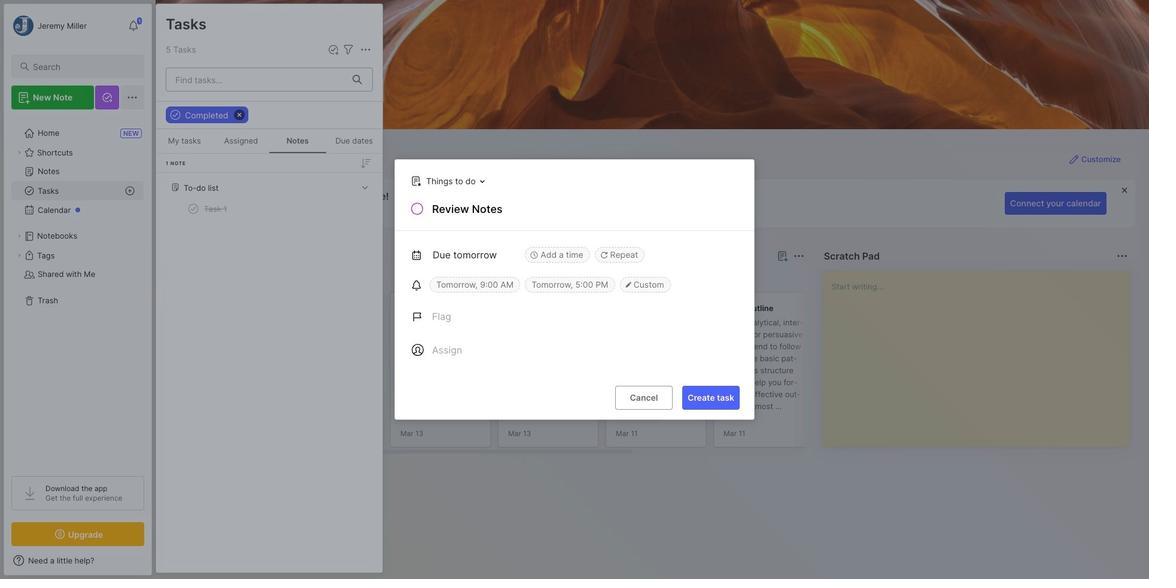 Task type: vqa. For each thing, say whether or not it's contained in the screenshot.
Find tasks… text field
yes



Task type: describe. For each thing, give the bounding box(es) containing it.
collapse qa-tasks_sections_bynote_0 image
[[359, 181, 371, 193]]

tree inside main element
[[4, 117, 151, 466]]

Find tasks… text field
[[168, 70, 345, 90]]

1 vertical spatial row group
[[175, 292, 1037, 455]]

expand tags image
[[16, 252, 23, 259]]

0 vertical spatial row group
[[156, 154, 383, 230]]



Task type: locate. For each thing, give the bounding box(es) containing it.
Search text field
[[33, 61, 134, 72]]

thumbnail image
[[616, 375, 662, 421]]

row
[[161, 198, 378, 220]]

none search field inside main element
[[33, 59, 134, 74]]

Start writing… text field
[[832, 271, 1130, 438]]

task 1 0 cell
[[204, 203, 227, 215]]

expand notebooks image
[[16, 233, 23, 240]]

tree
[[4, 117, 151, 466]]

row group
[[156, 154, 383, 230], [175, 292, 1037, 455]]

Enter task text field
[[431, 202, 740, 219]]

new task image
[[327, 44, 339, 56]]

main element
[[0, 0, 156, 580]]

tab
[[177, 271, 212, 285]]

Go to note or move task field
[[405, 172, 489, 190]]

None search field
[[33, 59, 134, 74]]



